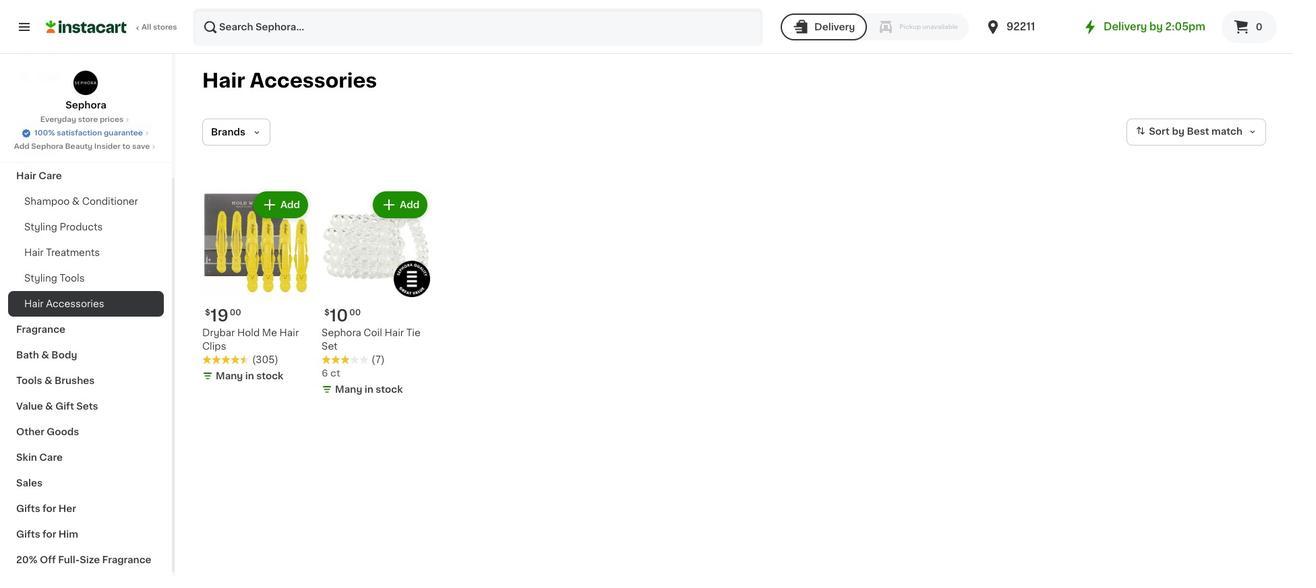 Task type: vqa. For each thing, say whether or not it's contained in the screenshot.
Styling Products "Styling"
yes



Task type: locate. For each thing, give the bounding box(es) containing it.
sephora for sephora coil hair tie set
[[322, 329, 361, 338]]

1 for from the top
[[43, 505, 56, 514]]

2 for from the top
[[43, 530, 56, 540]]

19
[[210, 308, 229, 324]]

styling
[[24, 223, 57, 232], [24, 274, 57, 283]]

0 horizontal spatial by
[[1150, 22, 1164, 32]]

care right skin
[[39, 453, 63, 463]]

styling down hair treatments
[[24, 274, 57, 283]]

1 add button from the left
[[255, 193, 307, 217]]

0 horizontal spatial add button
[[255, 193, 307, 217]]

0 horizontal spatial stock
[[256, 372, 284, 381]]

2 horizontal spatial sephora
[[322, 329, 361, 338]]

hair accessories
[[202, 71, 377, 90], [24, 299, 104, 309]]

gifts for him link
[[8, 522, 164, 548]]

size
[[80, 556, 100, 565]]

1 vertical spatial beauty
[[65, 143, 93, 150]]

1 horizontal spatial many
[[335, 385, 363, 395]]

many in stock down (7)
[[335, 385, 403, 395]]

product group containing 10
[[322, 189, 431, 399]]

delivery by 2:05pm
[[1104, 22, 1206, 32]]

0 vertical spatial sephora
[[66, 101, 106, 110]]

$ for 19
[[205, 309, 210, 317]]

by left 2:05pm
[[1150, 22, 1164, 32]]

00 right 19
[[230, 309, 241, 317]]

1 vertical spatial many
[[335, 385, 363, 395]]

1 gifts from the top
[[16, 505, 40, 514]]

satisfaction
[[57, 130, 102, 137]]

hair treatments
[[24, 248, 100, 258]]

all
[[142, 24, 151, 31]]

0 horizontal spatial tools
[[16, 376, 42, 386]]

care for skin care
[[39, 453, 63, 463]]

& down bath & body
[[44, 376, 52, 386]]

tools down treatments
[[60, 274, 85, 283]]

& left gift
[[45, 402, 53, 411]]

sephora down $ 10 00
[[322, 329, 361, 338]]

sets
[[76, 402, 98, 411]]

add button for 10
[[374, 193, 426, 217]]

1 vertical spatial for
[[43, 530, 56, 540]]

in down (7)
[[365, 385, 374, 395]]

drybar hold me hair clips
[[202, 329, 299, 352]]

best match
[[1187, 127, 1243, 136]]

0 vertical spatial by
[[1150, 22, 1164, 32]]

save
[[132, 143, 150, 150]]

instacart logo image
[[46, 19, 127, 35]]

& up products
[[72, 197, 80, 206]]

fragrance up bath & body
[[16, 325, 65, 335]]

many down ct
[[335, 385, 363, 395]]

makeup
[[16, 146, 55, 155]]

& inside shampoo & conditioner link
[[72, 197, 80, 206]]

for left her
[[43, 505, 56, 514]]

styling down the shampoo
[[24, 223, 57, 232]]

party
[[56, 120, 82, 130]]

(7)
[[372, 356, 385, 365]]

1 horizontal spatial add button
[[374, 193, 426, 217]]

for left him
[[43, 530, 56, 540]]

2 $ from the left
[[325, 309, 330, 317]]

hair accessories link
[[8, 291, 164, 317]]

1 product group from the left
[[202, 189, 311, 386]]

stock down (305)
[[256, 372, 284, 381]]

service type group
[[781, 13, 969, 40]]

1 horizontal spatial add
[[281, 200, 300, 210]]

gifts for her
[[16, 505, 76, 514]]

gifts for gifts for her
[[16, 505, 40, 514]]

delivery for delivery
[[815, 22, 855, 32]]

hair care
[[16, 171, 62, 181]]

gifts down sales
[[16, 505, 40, 514]]

hair up "brands" at the left of page
[[202, 71, 245, 90]]

2 gifts from the top
[[16, 530, 40, 540]]

100%
[[34, 130, 55, 137]]

& for shampoo
[[72, 197, 80, 206]]

$ up the drybar
[[205, 309, 210, 317]]

product group containing 19
[[202, 189, 311, 386]]

0 vertical spatial many in stock
[[216, 372, 284, 381]]

hair right me
[[280, 329, 299, 338]]

styling products
[[24, 223, 103, 232]]

delivery inside button
[[815, 22, 855, 32]]

by inside field
[[1173, 127, 1185, 136]]

sephora up the 'store'
[[66, 101, 106, 110]]

sephora for sephora
[[66, 101, 106, 110]]

2 styling from the top
[[24, 274, 57, 283]]

&
[[72, 197, 80, 206], [41, 351, 49, 360], [44, 376, 52, 386], [45, 402, 53, 411]]

1 horizontal spatial fragrance
[[102, 556, 151, 565]]

by for delivery
[[1150, 22, 1164, 32]]

beauty up save
[[118, 120, 153, 130]]

store
[[78, 116, 98, 123]]

many down clips
[[216, 372, 243, 381]]

0 horizontal spatial hair accessories
[[24, 299, 104, 309]]

for
[[43, 505, 56, 514], [43, 530, 56, 540]]

holiday party ready beauty
[[16, 120, 153, 130]]

& for value
[[45, 402, 53, 411]]

2 00 from the left
[[350, 309, 361, 317]]

$ up set at left
[[325, 309, 330, 317]]

beauty
[[118, 120, 153, 130], [65, 143, 93, 150]]

bath
[[16, 351, 39, 360]]

body
[[51, 351, 77, 360]]

add
[[14, 143, 29, 150], [281, 200, 300, 210], [400, 200, 420, 210]]

everyday
[[40, 116, 76, 123]]

0 horizontal spatial beauty
[[65, 143, 93, 150]]

tools & brushes link
[[8, 368, 164, 394]]

92211 button
[[986, 8, 1066, 46]]

add button for 19
[[255, 193, 307, 217]]

value
[[16, 402, 43, 411]]

0 horizontal spatial 00
[[230, 309, 241, 317]]

set
[[322, 342, 338, 352]]

other goods
[[16, 428, 79, 437]]

1 vertical spatial gifts
[[16, 530, 40, 540]]

drybar
[[202, 329, 235, 338]]

2 vertical spatial sephora
[[322, 329, 361, 338]]

$ inside $ 19 00
[[205, 309, 210, 317]]

0 vertical spatial beauty
[[118, 120, 153, 130]]

& inside bath & body link
[[41, 351, 49, 360]]

accessories
[[250, 71, 377, 90], [46, 299, 104, 309]]

by right sort
[[1173, 127, 1185, 136]]

$ 19 00
[[205, 308, 241, 324]]

1 horizontal spatial sephora
[[66, 101, 106, 110]]

tools up "value" at the bottom left
[[16, 376, 42, 386]]

sephora inside sephora coil hair tie set
[[322, 329, 361, 338]]

& inside tools & brushes link
[[44, 376, 52, 386]]

add for 19
[[281, 200, 300, 210]]

gifts for him
[[16, 530, 78, 540]]

1 styling from the top
[[24, 223, 57, 232]]

many
[[216, 372, 243, 381], [335, 385, 363, 395]]

him
[[59, 530, 78, 540]]

0 vertical spatial styling
[[24, 223, 57, 232]]

1 vertical spatial hair accessories
[[24, 299, 104, 309]]

tools
[[60, 274, 85, 283], [16, 376, 42, 386]]

0 vertical spatial stock
[[256, 372, 284, 381]]

0 vertical spatial for
[[43, 505, 56, 514]]

★★★★★
[[202, 356, 250, 365], [202, 356, 250, 365], [322, 356, 369, 365], [322, 356, 369, 365]]

1 vertical spatial care
[[39, 453, 63, 463]]

& inside value & gift sets link
[[45, 402, 53, 411]]

beauty down "satisfaction"
[[65, 143, 93, 150]]

care up the shampoo
[[39, 171, 62, 181]]

many in stock down (305)
[[216, 372, 284, 381]]

add button
[[255, 193, 307, 217], [374, 193, 426, 217]]

1 horizontal spatial 00
[[350, 309, 361, 317]]

100% satisfaction guarantee button
[[21, 125, 151, 139]]

tools & brushes
[[16, 376, 95, 386]]

0 horizontal spatial sephora
[[31, 143, 63, 150]]

by for sort
[[1173, 127, 1185, 136]]

1 00 from the left
[[230, 309, 241, 317]]

1 vertical spatial stock
[[376, 385, 403, 395]]

everyday store prices link
[[40, 115, 132, 125]]

0 vertical spatial accessories
[[250, 71, 377, 90]]

many in stock
[[216, 372, 284, 381], [335, 385, 403, 395]]

1 horizontal spatial many in stock
[[335, 385, 403, 395]]

stock down (7)
[[376, 385, 403, 395]]

1 vertical spatial styling
[[24, 274, 57, 283]]

0 vertical spatial many
[[216, 372, 243, 381]]

00
[[230, 309, 241, 317], [350, 309, 361, 317]]

0 vertical spatial care
[[39, 171, 62, 181]]

stock
[[256, 372, 284, 381], [376, 385, 403, 395]]

goods
[[47, 428, 79, 437]]

0 vertical spatial gifts
[[16, 505, 40, 514]]

1 horizontal spatial hair accessories
[[202, 71, 377, 90]]

1 horizontal spatial by
[[1173, 127, 1185, 136]]

1 horizontal spatial $
[[325, 309, 330, 317]]

1 vertical spatial accessories
[[46, 299, 104, 309]]

hair inside drybar hold me hair clips
[[280, 329, 299, 338]]

1 horizontal spatial in
[[365, 385, 374, 395]]

product group
[[202, 189, 311, 386], [322, 189, 431, 399]]

10
[[330, 308, 348, 324]]

1 vertical spatial tools
[[16, 376, 42, 386]]

bath & body
[[16, 351, 77, 360]]

00 inside $ 10 00
[[350, 309, 361, 317]]

1 horizontal spatial delivery
[[1104, 22, 1148, 32]]

prices
[[100, 116, 124, 123]]

1 vertical spatial by
[[1173, 127, 1185, 136]]

1 vertical spatial sephora
[[31, 143, 63, 150]]

0 horizontal spatial product group
[[202, 189, 311, 386]]

hair
[[202, 71, 245, 90], [16, 171, 36, 181], [24, 248, 44, 258], [24, 299, 44, 309], [280, 329, 299, 338], [385, 329, 404, 338]]

$ inside $ 10 00
[[325, 309, 330, 317]]

0 horizontal spatial $
[[205, 309, 210, 317]]

1 $ from the left
[[205, 309, 210, 317]]

value & gift sets
[[16, 402, 98, 411]]

lists link
[[8, 63, 164, 90]]

& right bath
[[41, 351, 49, 360]]

fragrance
[[16, 325, 65, 335], [102, 556, 151, 565]]

00 inside $ 19 00
[[230, 309, 241, 317]]

in down (305)
[[245, 372, 254, 381]]

sephora down 100%
[[31, 143, 63, 150]]

Search field
[[194, 9, 762, 45]]

care for hair care
[[39, 171, 62, 181]]

None search field
[[193, 8, 764, 46]]

add sephora beauty insider to save link
[[14, 142, 158, 152]]

products
[[60, 223, 103, 232]]

1 vertical spatial in
[[365, 385, 374, 395]]

delivery
[[1104, 22, 1148, 32], [815, 22, 855, 32]]

gifts up 20%
[[16, 530, 40, 540]]

1 horizontal spatial beauty
[[118, 120, 153, 130]]

92211
[[1007, 22, 1036, 32]]

0 vertical spatial fragrance
[[16, 325, 65, 335]]

fragrance right size
[[102, 556, 151, 565]]

clips
[[202, 342, 226, 352]]

sort
[[1150, 127, 1170, 136]]

2 product group from the left
[[322, 189, 431, 399]]

delivery for delivery by 2:05pm
[[1104, 22, 1148, 32]]

0 horizontal spatial delivery
[[815, 22, 855, 32]]

1 horizontal spatial tools
[[60, 274, 85, 283]]

2 add button from the left
[[374, 193, 426, 217]]

hair left tie
[[385, 329, 404, 338]]

sephora coil hair tie set
[[322, 329, 421, 352]]

0 horizontal spatial in
[[245, 372, 254, 381]]

2 horizontal spatial add
[[400, 200, 420, 210]]

1 horizontal spatial product group
[[322, 189, 431, 399]]

$ for 10
[[325, 309, 330, 317]]

for for her
[[43, 505, 56, 514]]

00 right 10
[[350, 309, 361, 317]]

gifts for gifts for him
[[16, 530, 40, 540]]



Task type: describe. For each thing, give the bounding box(es) containing it.
0 horizontal spatial accessories
[[46, 299, 104, 309]]

hair down makeup
[[16, 171, 36, 181]]

0 horizontal spatial fragrance
[[16, 325, 65, 335]]

full-
[[58, 556, 80, 565]]

best
[[1187, 127, 1210, 136]]

for for him
[[43, 530, 56, 540]]

insider
[[94, 143, 121, 150]]

bath & body link
[[8, 343, 164, 368]]

gift
[[55, 402, 74, 411]]

100% satisfaction guarantee
[[34, 130, 143, 137]]

holiday
[[16, 120, 54, 130]]

treatments
[[46, 248, 100, 258]]

hair up styling tools
[[24, 248, 44, 258]]

her
[[59, 505, 76, 514]]

& for bath
[[41, 351, 49, 360]]

stores
[[153, 24, 177, 31]]

1 horizontal spatial stock
[[376, 385, 403, 395]]

sephora link
[[66, 70, 106, 112]]

brands
[[211, 127, 246, 137]]

shampoo
[[24, 197, 70, 206]]

2:05pm
[[1166, 22, 1206, 32]]

00 for 19
[[230, 309, 241, 317]]

& for tools
[[44, 376, 52, 386]]

styling products link
[[8, 215, 164, 240]]

hair care link
[[8, 163, 164, 189]]

hair down styling tools
[[24, 299, 44, 309]]

off
[[40, 556, 56, 565]]

conditioner
[[82, 197, 138, 206]]

brushes
[[55, 376, 95, 386]]

sort by
[[1150, 127, 1185, 136]]

(305)
[[252, 356, 278, 365]]

it
[[59, 45, 66, 55]]

makeup link
[[8, 138, 164, 163]]

hair treatments link
[[8, 240, 164, 266]]

0
[[1256, 22, 1263, 32]]

shampoo & conditioner link
[[8, 189, 164, 215]]

to
[[122, 143, 130, 150]]

00 for 10
[[350, 309, 361, 317]]

skin care
[[16, 453, 63, 463]]

gifts for her link
[[8, 496, 164, 522]]

other
[[16, 428, 44, 437]]

0 horizontal spatial many in stock
[[216, 372, 284, 381]]

$ 10 00
[[325, 308, 361, 324]]

ready
[[85, 120, 116, 130]]

sephora logo image
[[73, 70, 99, 96]]

0 horizontal spatial add
[[14, 143, 29, 150]]

add for 10
[[400, 200, 420, 210]]

0 vertical spatial tools
[[60, 274, 85, 283]]

tie
[[406, 329, 421, 338]]

styling tools link
[[8, 266, 164, 291]]

styling tools
[[24, 274, 85, 283]]

ct
[[331, 369, 341, 378]]

skin
[[16, 453, 37, 463]]

match
[[1212, 127, 1243, 136]]

0 button
[[1222, 11, 1278, 43]]

everyday store prices
[[40, 116, 124, 123]]

1 vertical spatial fragrance
[[102, 556, 151, 565]]

other goods link
[[8, 420, 164, 445]]

delivery by 2:05pm link
[[1083, 19, 1206, 35]]

20% off full-size fragrance
[[16, 556, 151, 565]]

hair accessories inside hair accessories link
[[24, 299, 104, 309]]

styling for styling tools
[[24, 274, 57, 283]]

hold
[[237, 329, 260, 338]]

holiday party ready beauty link
[[8, 112, 164, 138]]

0 vertical spatial hair accessories
[[202, 71, 377, 90]]

6
[[322, 369, 328, 378]]

fragrance link
[[8, 317, 164, 343]]

sales link
[[8, 471, 164, 496]]

Best match Sort by field
[[1127, 119, 1267, 146]]

1 vertical spatial many in stock
[[335, 385, 403, 395]]

1 horizontal spatial accessories
[[250, 71, 377, 90]]

6 ct
[[322, 369, 341, 378]]

0 horizontal spatial many
[[216, 372, 243, 381]]

skin care link
[[8, 445, 164, 471]]

styling for styling products
[[24, 223, 57, 232]]

0 vertical spatial in
[[245, 372, 254, 381]]

buy
[[38, 45, 57, 55]]

guarantee
[[104, 130, 143, 137]]

value & gift sets link
[[8, 394, 164, 420]]

buy it again link
[[8, 36, 164, 63]]

sales
[[16, 479, 43, 488]]

20%
[[16, 556, 37, 565]]

delivery button
[[781, 13, 868, 40]]

me
[[262, 329, 277, 338]]

all stores
[[142, 24, 177, 31]]

all stores link
[[46, 8, 178, 46]]

hair inside sephora coil hair tie set
[[385, 329, 404, 338]]

20% off full-size fragrance link
[[8, 548, 164, 573]]

coil
[[364, 329, 382, 338]]

shampoo & conditioner
[[24, 197, 138, 206]]



